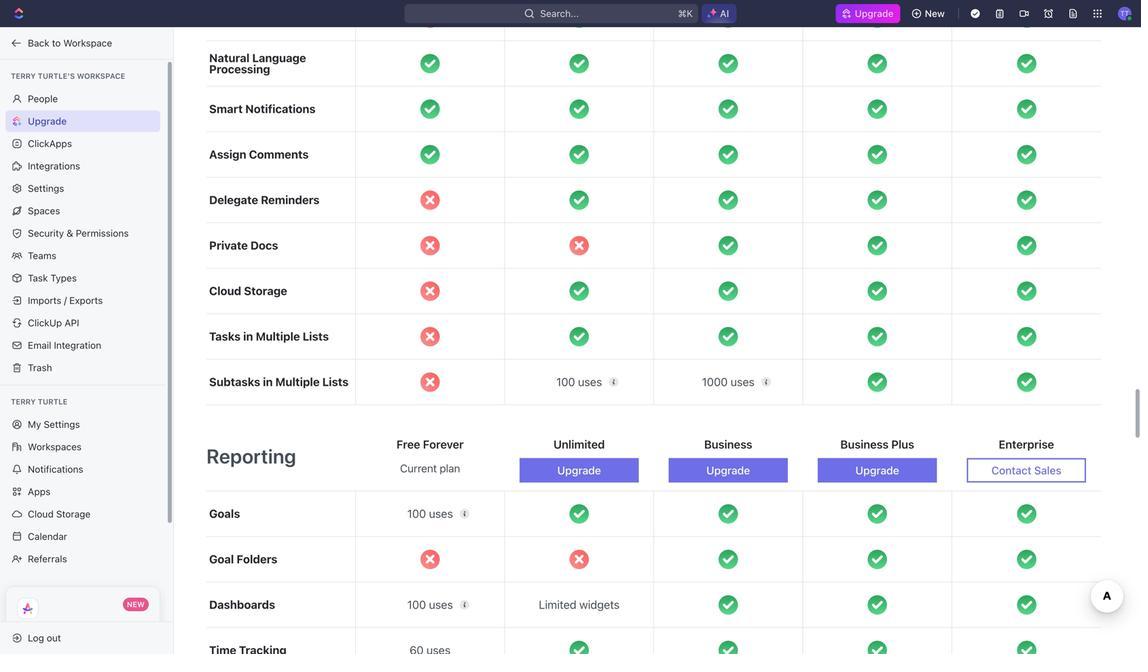 Task type: locate. For each thing, give the bounding box(es) containing it.
0 vertical spatial settings
[[28, 183, 64, 194]]

storage down docs
[[244, 284, 287, 298]]

free
[[397, 438, 420, 451]]

multiple up subtasks in multiple lists
[[256, 330, 300, 343]]

email integration link
[[5, 335, 160, 356]]

notifications up comments
[[245, 102, 316, 116]]

enterprise
[[999, 438, 1054, 451]]

close image for goal folders
[[420, 550, 440, 569]]

terry turtle
[[11, 397, 67, 406]]

task
[[28, 272, 48, 284]]

cloud storage
[[209, 284, 287, 298], [28, 508, 91, 520]]

upgrade for business
[[706, 464, 750, 477]]

upgrade button for business plus
[[818, 458, 937, 483]]

limited
[[539, 598, 577, 611]]

0 horizontal spatial business
[[704, 438, 752, 451]]

0 horizontal spatial storage
[[56, 508, 91, 520]]

uses
[[578, 375, 602, 389], [731, 375, 755, 389], [429, 507, 453, 520], [429, 598, 453, 611]]

close image for subtasks in multiple lists
[[420, 372, 440, 392]]

2 vertical spatial 100 uses
[[407, 598, 453, 611]]

terry up people on the left
[[11, 72, 36, 80]]

upgrade button
[[520, 458, 639, 483], [669, 458, 788, 483], [818, 458, 937, 483]]

docs
[[251, 239, 278, 252]]

back to workspace
[[28, 37, 112, 49]]

email integration
[[28, 340, 101, 351]]

0 horizontal spatial upgrade button
[[520, 458, 639, 483]]

sales
[[1034, 464, 1062, 477]]

check image
[[570, 54, 589, 73], [868, 54, 887, 73], [420, 99, 440, 119], [570, 99, 589, 119], [719, 99, 738, 119], [719, 145, 738, 164], [868, 145, 887, 164], [1017, 145, 1036, 164], [719, 190, 738, 210], [868, 190, 887, 210], [719, 236, 738, 255], [868, 236, 887, 255], [1017, 236, 1036, 255], [1017, 281, 1036, 301], [719, 327, 738, 346], [1017, 327, 1036, 346], [719, 550, 738, 569], [868, 550, 887, 569], [1017, 550, 1036, 569], [1017, 595, 1036, 615], [868, 641, 887, 654], [1017, 641, 1036, 654]]

terry up my
[[11, 397, 36, 406]]

business left plus at right
[[841, 438, 889, 451]]

cloud storage down private docs
[[209, 284, 287, 298]]

reminders
[[261, 193, 320, 207]]

settings inside settings link
[[28, 183, 64, 194]]

in right subtasks
[[263, 375, 273, 389]]

spaces
[[28, 205, 60, 216]]

cloud up tasks
[[209, 284, 241, 298]]

close image for tasks in multiple lists
[[420, 327, 440, 346]]

my settings link
[[5, 414, 160, 435]]

0 vertical spatial lists
[[303, 330, 329, 343]]

1 vertical spatial 100
[[407, 507, 426, 520]]

settings up spaces
[[28, 183, 64, 194]]

0 vertical spatial 100 uses
[[556, 375, 602, 389]]

integrations
[[28, 160, 80, 172]]

upgrade button for business
[[669, 458, 788, 483]]

new button
[[906, 3, 953, 24]]

contact sales
[[992, 464, 1062, 477]]

0 vertical spatial terry
[[11, 72, 36, 80]]

workspace inside button
[[63, 37, 112, 49]]

⌘k
[[678, 8, 693, 19]]

0 vertical spatial notifications
[[245, 102, 316, 116]]

workspace for terry turtle's workspace
[[77, 72, 125, 80]]

100 for dashboards
[[407, 598, 426, 611]]

1 horizontal spatial notifications
[[245, 102, 316, 116]]

notifications down workspaces
[[28, 464, 83, 475]]

in right tasks
[[243, 330, 253, 343]]

plus
[[891, 438, 914, 451]]

people
[[28, 93, 58, 104]]

0 vertical spatial cloud
[[209, 284, 241, 298]]

0 horizontal spatial notifications
[[28, 464, 83, 475]]

contact
[[992, 464, 1032, 477]]

0 horizontal spatial upgrade link
[[5, 110, 160, 132]]

assign
[[209, 148, 246, 161]]

to
[[52, 37, 61, 49]]

0 horizontal spatial cloud storage
[[28, 508, 91, 520]]

settings inside my settings link
[[44, 419, 80, 430]]

cloud storage up the calendar
[[28, 508, 91, 520]]

subtasks in multiple lists
[[209, 375, 349, 389]]

1 vertical spatial notifications
[[28, 464, 83, 475]]

0 vertical spatial in
[[243, 330, 253, 343]]

multiple down tasks in multiple lists
[[275, 375, 320, 389]]

0 horizontal spatial new
[[127, 600, 145, 609]]

back
[[28, 37, 49, 49]]

1 horizontal spatial upgrade button
[[669, 458, 788, 483]]

permissions
[[76, 228, 129, 239]]

1 horizontal spatial upgrade link
[[836, 4, 900, 23]]

1 vertical spatial settings
[[44, 419, 80, 430]]

log out button
[[5, 627, 162, 649]]

widgets
[[579, 598, 620, 611]]

0 vertical spatial new
[[925, 8, 945, 19]]

&
[[67, 228, 73, 239]]

cloud storage link
[[5, 503, 160, 525]]

terry for people
[[11, 72, 36, 80]]

security & permissions link
[[5, 222, 160, 244]]

in for subtasks
[[263, 375, 273, 389]]

2 terry from the top
[[11, 397, 36, 406]]

delegate
[[209, 193, 258, 207]]

0 vertical spatial upgrade link
[[836, 4, 900, 23]]

workspace
[[63, 37, 112, 49], [77, 72, 125, 80]]

1 vertical spatial multiple
[[275, 375, 320, 389]]

1 business from the left
[[704, 438, 752, 451]]

upgrade link up clickapps link
[[5, 110, 160, 132]]

1 vertical spatial terry
[[11, 397, 36, 406]]

lists for tasks in multiple lists
[[303, 330, 329, 343]]

1 horizontal spatial in
[[263, 375, 273, 389]]

clickapps link
[[5, 133, 160, 155]]

upgrade
[[855, 8, 894, 19], [28, 115, 67, 127], [557, 464, 601, 477], [706, 464, 750, 477], [856, 464, 899, 477]]

workspace up people link
[[77, 72, 125, 80]]

types
[[50, 272, 77, 284]]

free forever
[[397, 438, 464, 451]]

exports
[[69, 295, 103, 306]]

referrals link
[[5, 548, 160, 570]]

0 vertical spatial cloud storage
[[209, 284, 287, 298]]

storage down apps link
[[56, 508, 91, 520]]

clickapps
[[28, 138, 72, 149]]

3 upgrade button from the left
[[818, 458, 937, 483]]

100 for goals
[[407, 507, 426, 520]]

1 vertical spatial 100 uses
[[407, 507, 453, 520]]

cloud
[[209, 284, 241, 298], [28, 508, 54, 520]]

lists
[[303, 330, 329, 343], [322, 375, 349, 389]]

settings up workspaces
[[44, 419, 80, 430]]

forever
[[423, 438, 464, 451]]

business
[[704, 438, 752, 451], [841, 438, 889, 451]]

cloud down apps
[[28, 508, 54, 520]]

1 horizontal spatial storage
[[244, 284, 287, 298]]

1 vertical spatial workspace
[[77, 72, 125, 80]]

1 horizontal spatial business
[[841, 438, 889, 451]]

1 vertical spatial cloud
[[28, 508, 54, 520]]

log
[[28, 632, 44, 644]]

notifications
[[245, 102, 316, 116], [28, 464, 83, 475]]

1 terry from the top
[[11, 72, 36, 80]]

imports / exports link
[[5, 290, 160, 311]]

0 vertical spatial 100
[[556, 375, 575, 389]]

1000 uses
[[702, 375, 755, 389]]

business plus
[[841, 438, 914, 451]]

0 vertical spatial workspace
[[63, 37, 112, 49]]

notifications inside notifications link
[[28, 464, 83, 475]]

2 business from the left
[[841, 438, 889, 451]]

close image for cloud storage
[[420, 281, 440, 301]]

smart notifications
[[209, 102, 316, 116]]

1000
[[702, 375, 728, 389]]

1 horizontal spatial cloud storage
[[209, 284, 287, 298]]

1 vertical spatial new
[[127, 600, 145, 609]]

close image
[[420, 190, 440, 210], [420, 281, 440, 301], [420, 327, 440, 346], [570, 550, 589, 569]]

settings
[[28, 183, 64, 194], [44, 419, 80, 430]]

upgrade button for unlimited
[[520, 458, 639, 483]]

close image for private docs
[[420, 236, 440, 255]]

upgrade link left new button at the right
[[836, 4, 900, 23]]

workspace right to
[[63, 37, 112, 49]]

2 upgrade button from the left
[[669, 458, 788, 483]]

multiple for subtasks
[[275, 375, 320, 389]]

check image
[[420, 54, 440, 73], [719, 54, 738, 73], [1017, 54, 1036, 73], [868, 99, 887, 119], [1017, 99, 1036, 119], [420, 145, 440, 164], [570, 145, 589, 164], [570, 190, 589, 210], [1017, 190, 1036, 210], [570, 281, 589, 301], [719, 281, 738, 301], [868, 281, 887, 301], [570, 327, 589, 346], [868, 327, 887, 346], [868, 372, 887, 392], [1017, 372, 1036, 392], [570, 504, 589, 524], [719, 504, 738, 524], [868, 504, 887, 524], [1017, 504, 1036, 524], [719, 595, 738, 615], [868, 595, 887, 615], [570, 641, 589, 654], [719, 641, 738, 654]]

100 uses
[[556, 375, 602, 389], [407, 507, 453, 520], [407, 598, 453, 611]]

processing
[[209, 63, 270, 76]]

close image
[[420, 236, 440, 255], [570, 236, 589, 255], [420, 372, 440, 392], [420, 550, 440, 569]]

2 horizontal spatial upgrade button
[[818, 458, 937, 483]]

2 vertical spatial 100
[[407, 598, 426, 611]]

business down 1000 uses
[[704, 438, 752, 451]]

close image for delegate reminders
[[420, 190, 440, 210]]

upgrade for business plus
[[856, 464, 899, 477]]

my
[[28, 419, 41, 430]]

tasks in multiple lists
[[209, 330, 329, 343]]

1 horizontal spatial new
[[925, 8, 945, 19]]

0 horizontal spatial in
[[243, 330, 253, 343]]

teams link
[[5, 245, 160, 267]]

in
[[243, 330, 253, 343], [263, 375, 273, 389]]

1 vertical spatial lists
[[322, 375, 349, 389]]

1 vertical spatial in
[[263, 375, 273, 389]]

0 vertical spatial multiple
[[256, 330, 300, 343]]

limited widgets
[[539, 598, 620, 611]]

private docs
[[209, 239, 278, 252]]

1 upgrade button from the left
[[520, 458, 639, 483]]

multiple
[[256, 330, 300, 343], [275, 375, 320, 389]]



Task type: vqa. For each thing, say whether or not it's contained in the screenshot.
date
no



Task type: describe. For each thing, give the bounding box(es) containing it.
multiple for tasks
[[256, 330, 300, 343]]

100 uses for goals
[[407, 507, 453, 520]]

workspace for back to workspace
[[63, 37, 112, 49]]

clickup
[[28, 317, 62, 328]]

workspaces link
[[5, 436, 160, 458]]

email
[[28, 340, 51, 351]]

tasks
[[209, 330, 241, 343]]

100 uses for dashboards
[[407, 598, 453, 611]]

trash
[[28, 362, 52, 373]]

workspaces
[[28, 441, 82, 452]]

terry turtle's workspace
[[11, 72, 125, 80]]

calendar link
[[5, 526, 160, 547]]

clickup api link
[[5, 312, 160, 334]]

trash link
[[5, 357, 160, 379]]

clickup api
[[28, 317, 79, 328]]

goal folders
[[209, 553, 277, 566]]

security
[[28, 228, 64, 239]]

1 vertical spatial storage
[[56, 508, 91, 520]]

1 horizontal spatial cloud
[[209, 284, 241, 298]]

unlimited
[[554, 438, 605, 451]]

natural
[[209, 51, 250, 64]]

private
[[209, 239, 248, 252]]

tt button
[[1114, 3, 1136, 24]]

spaces link
[[5, 200, 160, 222]]

contact sales button
[[967, 458, 1086, 483]]

imports
[[28, 295, 61, 306]]

apps
[[28, 486, 50, 497]]

1 vertical spatial upgrade link
[[5, 110, 160, 132]]

business for business plus
[[841, 438, 889, 451]]

plan
[[440, 462, 460, 475]]

terry for my settings
[[11, 397, 36, 406]]

business for business
[[704, 438, 752, 451]]

teams
[[28, 250, 56, 261]]

ai button
[[702, 4, 737, 23]]

task types link
[[5, 267, 160, 289]]

people link
[[5, 88, 160, 110]]

tt
[[1120, 9, 1129, 17]]

in for tasks
[[243, 330, 253, 343]]

out
[[47, 632, 61, 644]]

0 vertical spatial storage
[[244, 284, 287, 298]]

imports / exports
[[28, 295, 103, 306]]

task types
[[28, 272, 77, 284]]

smart
[[209, 102, 243, 116]]

dashboards
[[209, 598, 275, 611]]

lists for subtasks in multiple lists
[[322, 375, 349, 389]]

goals
[[209, 507, 240, 520]]

current plan
[[400, 462, 460, 475]]

/
[[64, 295, 67, 306]]

comments
[[249, 148, 309, 161]]

back to workspace button
[[5, 32, 161, 54]]

settings link
[[5, 178, 160, 199]]

current
[[400, 462, 437, 475]]

search...
[[540, 8, 579, 19]]

turtle's
[[38, 72, 75, 80]]

ai
[[720, 8, 729, 19]]

1 vertical spatial cloud storage
[[28, 508, 91, 520]]

language
[[252, 51, 306, 64]]

reporting
[[206, 444, 296, 468]]

goal
[[209, 553, 234, 566]]

new inside button
[[925, 8, 945, 19]]

calendar
[[28, 531, 67, 542]]

0 horizontal spatial cloud
[[28, 508, 54, 520]]

natural language processing
[[209, 51, 306, 76]]

upgrade for unlimited
[[557, 464, 601, 477]]

folders
[[237, 553, 277, 566]]

subtasks
[[209, 375, 260, 389]]

assign comments
[[209, 148, 309, 161]]

security & permissions
[[28, 228, 129, 239]]

delegate reminders
[[209, 193, 320, 207]]

log out
[[28, 632, 61, 644]]

integration
[[54, 340, 101, 351]]

notifications link
[[5, 458, 160, 480]]

my settings
[[28, 419, 80, 430]]

integrations link
[[5, 155, 160, 177]]

api
[[65, 317, 79, 328]]

turtle
[[38, 397, 67, 406]]

referrals
[[28, 553, 67, 564]]



